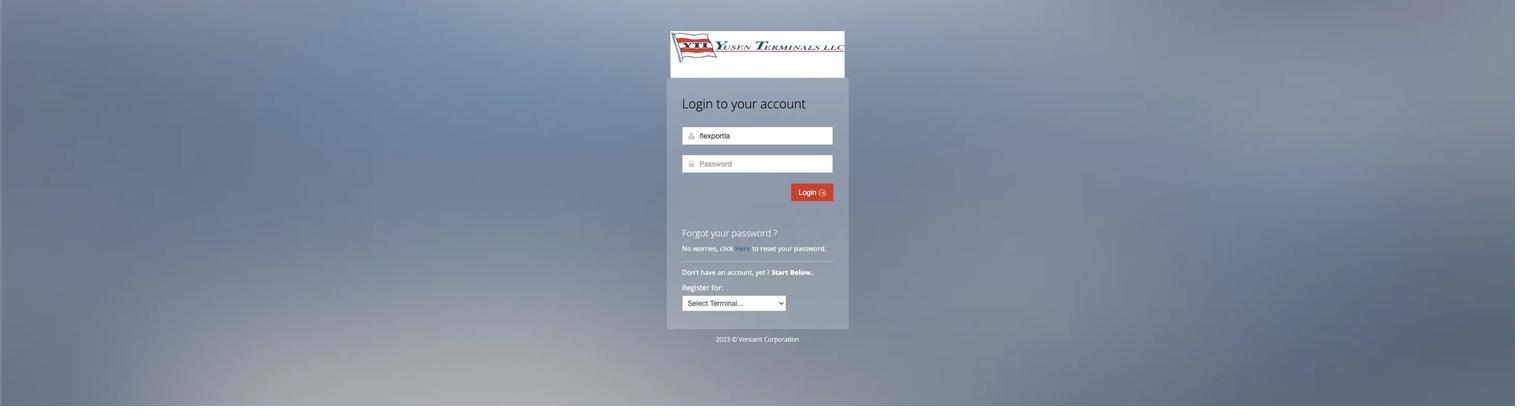 Task type: locate. For each thing, give the bounding box(es) containing it.
1 vertical spatial your
[[711, 227, 730, 239]]

login inside "button"
[[799, 188, 819, 197]]

1 vertical spatial login
[[799, 188, 819, 197]]

? right yet
[[767, 268, 770, 277]]

here link
[[736, 244, 751, 253]]

0 horizontal spatial ?
[[767, 268, 770, 277]]

forgot
[[682, 227, 709, 239]]

start
[[772, 268, 789, 277]]

your up click at the left of page
[[711, 227, 730, 239]]

to right here
[[753, 244, 759, 253]]

your up username text field
[[732, 95, 757, 112]]

1 horizontal spatial ?
[[774, 227, 778, 239]]

login button
[[792, 184, 833, 201]]

?
[[774, 227, 778, 239], [767, 268, 770, 277]]

click
[[720, 244, 734, 253]]

login
[[682, 95, 713, 112], [799, 188, 819, 197]]

? up the reset
[[774, 227, 778, 239]]

forgot your password ? no worries, click here to reset your password.
[[682, 227, 827, 253]]

your
[[732, 95, 757, 112], [711, 227, 730, 239], [778, 244, 793, 253]]

0 horizontal spatial login
[[682, 95, 713, 112]]

0 vertical spatial login
[[682, 95, 713, 112]]

to
[[717, 95, 728, 112], [753, 244, 759, 253]]

1 vertical spatial to
[[753, 244, 759, 253]]

account
[[761, 95, 806, 112]]

Password password field
[[682, 155, 833, 173]]

your right the reset
[[778, 244, 793, 253]]

0 vertical spatial your
[[732, 95, 757, 112]]

login for login to your account
[[682, 95, 713, 112]]

user image
[[688, 132, 696, 140]]

1 horizontal spatial to
[[753, 244, 759, 253]]

account,
[[728, 268, 754, 277]]

lock image
[[688, 160, 696, 168]]

password
[[732, 227, 772, 239]]

below.
[[790, 268, 813, 277]]

0 vertical spatial to
[[717, 95, 728, 112]]

to inside forgot your password ? no worries, click here to reset your password.
[[753, 244, 759, 253]]

1 horizontal spatial login
[[799, 188, 819, 197]]

2 vertical spatial your
[[778, 244, 793, 253]]

to up username text field
[[717, 95, 728, 112]]

0 horizontal spatial to
[[717, 95, 728, 112]]

don't have an account, yet ? start below. .
[[682, 268, 816, 277]]

? inside forgot your password ? no worries, click here to reset your password.
[[774, 227, 778, 239]]

0 vertical spatial ?
[[774, 227, 778, 239]]

register
[[682, 283, 710, 293]]

worries,
[[693, 244, 719, 253]]



Task type: describe. For each thing, give the bounding box(es) containing it.
versiant
[[739, 335, 763, 344]]

for:
[[712, 283, 723, 293]]

.
[[813, 268, 815, 277]]

no
[[682, 244, 692, 253]]

2 horizontal spatial your
[[778, 244, 793, 253]]

have
[[701, 268, 716, 277]]

2023
[[716, 335, 731, 344]]

reset
[[761, 244, 777, 253]]

register for:
[[682, 283, 723, 293]]

password.
[[795, 244, 827, 253]]

swapright image
[[819, 189, 826, 197]]

don't
[[682, 268, 699, 277]]

1 vertical spatial ?
[[767, 268, 770, 277]]

login to your account
[[682, 95, 806, 112]]

2023 © versiant corporation
[[716, 335, 800, 344]]

1 horizontal spatial your
[[732, 95, 757, 112]]

©
[[732, 335, 737, 344]]

yet
[[756, 268, 766, 277]]

here
[[736, 244, 751, 253]]

Username text field
[[682, 127, 833, 145]]

login for login
[[799, 188, 819, 197]]

corporation
[[764, 335, 800, 344]]

an
[[718, 268, 726, 277]]

0 horizontal spatial your
[[711, 227, 730, 239]]



Task type: vqa. For each thing, say whether or not it's contained in the screenshot.
Login
yes



